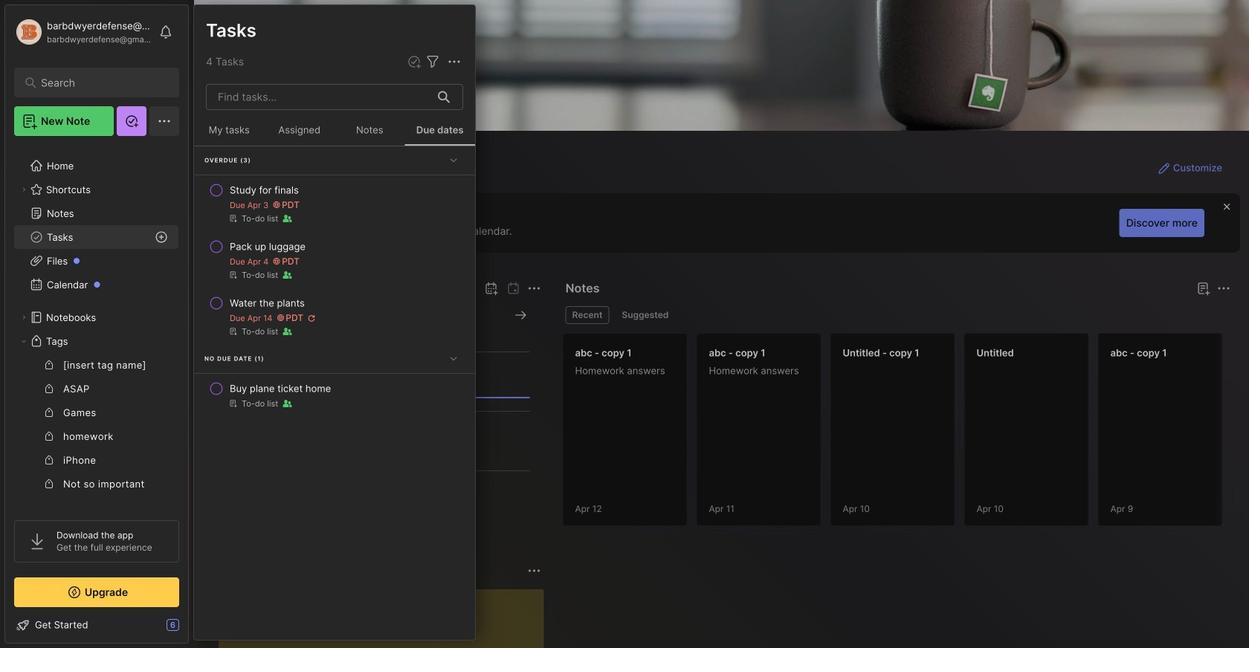 Task type: describe. For each thing, give the bounding box(es) containing it.
More actions and view options field
[[442, 53, 463, 71]]

2 tab from the left
[[615, 306, 676, 324]]

0 horizontal spatial row group
[[194, 147, 475, 417]]

2 row from the top
[[200, 234, 469, 287]]

group inside tree
[[14, 353, 179, 649]]

1 horizontal spatial row group
[[563, 333, 1250, 536]]

Help and Learning task checklist field
[[5, 614, 188, 637]]

Find tasks… text field
[[209, 85, 429, 109]]

pack up luggage 2 cell
[[230, 239, 306, 254]]

collapse noduedate image
[[446, 351, 461, 366]]

4 row from the top
[[200, 376, 469, 416]]

filter tasks image
[[424, 53, 442, 71]]

Search text field
[[41, 76, 160, 90]]



Task type: locate. For each thing, give the bounding box(es) containing it.
tree inside "main" element
[[5, 145, 188, 649]]

collapse overdue image
[[446, 153, 461, 167]]

water the plants 3 cell
[[230, 296, 305, 311]]

None search field
[[41, 74, 160, 91]]

study for finals 1 cell
[[230, 183, 299, 198]]

tab
[[566, 306, 609, 324], [615, 306, 676, 324]]

expand notebooks image
[[19, 313, 28, 322]]

3 row from the top
[[200, 290, 469, 344]]

Filter tasks field
[[424, 53, 442, 71]]

buy plane ticket home 5 cell
[[230, 382, 331, 396]]

1 row from the top
[[200, 177, 469, 231]]

Start writing… text field
[[231, 590, 543, 649]]

row group
[[194, 147, 475, 417], [563, 333, 1250, 536]]

1 horizontal spatial tab
[[615, 306, 676, 324]]

main element
[[0, 0, 193, 649]]

Account field
[[14, 17, 152, 47]]

new evernote calendar event image
[[482, 280, 500, 298]]

row
[[200, 177, 469, 231], [200, 234, 469, 287], [200, 290, 469, 344], [200, 376, 469, 416]]

more actions and view options image
[[446, 53, 463, 71]]

group
[[14, 353, 179, 649]]

click to collapse image
[[188, 621, 199, 639]]

tree
[[5, 145, 188, 649]]

new task image
[[407, 54, 422, 69]]

none search field inside "main" element
[[41, 74, 160, 91]]

expand tags image
[[19, 337, 28, 346]]

tab list
[[566, 306, 1229, 324]]

1 tab from the left
[[566, 306, 609, 324]]

0 horizontal spatial tab
[[566, 306, 609, 324]]



Task type: vqa. For each thing, say whether or not it's contained in the screenshot.
financial
no



